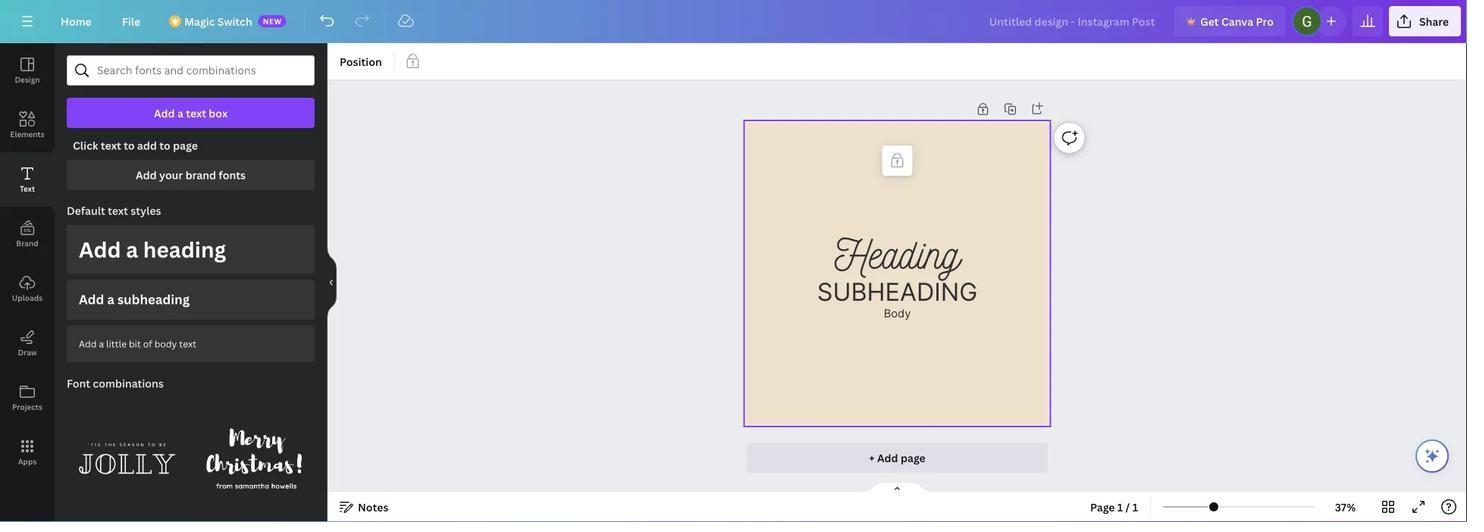 Task type: vqa. For each thing, say whether or not it's contained in the screenshot.
a
yes



Task type: describe. For each thing, give the bounding box(es) containing it.
brand
[[16, 238, 38, 248]]

a for text
[[177, 106, 183, 120]]

add a heading
[[79, 235, 226, 264]]

notes button
[[334, 495, 395, 520]]

get canva pro button
[[1175, 6, 1287, 36]]

add a little bit of body text
[[79, 338, 197, 350]]

canva assistant image
[[1424, 448, 1442, 466]]

pro
[[1257, 14, 1274, 28]]

elements
[[10, 129, 45, 139]]

a for heading
[[126, 235, 138, 264]]

add a subheading
[[79, 291, 190, 308]]

get canva pro
[[1201, 14, 1274, 28]]

apps button
[[0, 426, 55, 480]]

font
[[67, 376, 90, 391]]

Search fonts and combinations search field
[[97, 56, 284, 85]]

brand button
[[0, 207, 55, 262]]

Design title text field
[[978, 6, 1169, 36]]

font combinations
[[67, 376, 164, 391]]

box
[[209, 106, 228, 120]]

home link
[[49, 6, 104, 36]]

position
[[340, 54, 382, 69]]

canva
[[1222, 14, 1254, 28]]

brand
[[186, 168, 216, 182]]

draw
[[18, 347, 37, 358]]

page 1 / 1
[[1091, 500, 1139, 515]]

add
[[137, 138, 157, 153]]

text inside add a little bit of body text button
[[179, 338, 197, 350]]

text right click
[[101, 138, 121, 153]]

2 1 from the left
[[1133, 500, 1139, 515]]

main menu bar
[[0, 0, 1468, 43]]

text
[[20, 184, 35, 194]]

37% button
[[1322, 495, 1371, 520]]

share
[[1420, 14, 1450, 28]]

0 vertical spatial page
[[173, 138, 198, 153]]

text inside add a text box "button"
[[186, 106, 206, 120]]

home
[[61, 14, 92, 28]]

combinations
[[93, 376, 164, 391]]

body
[[155, 338, 177, 350]]

+ add page
[[870, 451, 926, 465]]

uploads
[[12, 293, 43, 303]]

/
[[1126, 500, 1131, 515]]

body
[[884, 307, 911, 321]]

position button
[[334, 49, 388, 74]]

add for add a little bit of body text
[[79, 338, 97, 350]]

your
[[159, 168, 183, 182]]

notes
[[358, 500, 389, 515]]

side panel tab list
[[0, 43, 55, 480]]

+ add page button
[[747, 443, 1049, 473]]



Task type: locate. For each thing, give the bounding box(es) containing it.
click text to add to page
[[73, 138, 198, 153]]

page up add your brand fonts
[[173, 138, 198, 153]]

a left subheading
[[107, 291, 114, 308]]

text button
[[0, 152, 55, 207]]

add left 'your'
[[136, 168, 157, 182]]

add inside 'button'
[[878, 451, 899, 465]]

subheading
[[117, 291, 190, 308]]

1
[[1118, 500, 1124, 515], [1133, 500, 1139, 515]]

0 horizontal spatial page
[[173, 138, 198, 153]]

add
[[154, 106, 175, 120], [136, 168, 157, 182], [79, 235, 121, 264], [79, 291, 104, 308], [79, 338, 97, 350], [878, 451, 899, 465]]

add for add a heading
[[79, 235, 121, 264]]

heading subheading body
[[818, 227, 978, 321]]

add a heading button
[[67, 225, 315, 274]]

projects
[[12, 402, 42, 412]]

add right +
[[878, 451, 899, 465]]

a inside "button"
[[177, 106, 183, 120]]

draw button
[[0, 316, 55, 371]]

magic switch
[[184, 14, 252, 28]]

text left box
[[186, 106, 206, 120]]

add a text box
[[154, 106, 228, 120]]

a for subheading
[[107, 291, 114, 308]]

2 to from the left
[[160, 138, 171, 153]]

1 right /
[[1133, 500, 1139, 515]]

magic
[[184, 14, 215, 28]]

text left styles
[[108, 204, 128, 218]]

add your brand fonts
[[136, 168, 246, 182]]

add your brand fonts button
[[67, 160, 315, 190]]

add down default
[[79, 235, 121, 264]]

show pages image
[[861, 482, 934, 494]]

add inside button
[[79, 235, 121, 264]]

+
[[870, 451, 875, 465]]

1 horizontal spatial page
[[901, 451, 926, 465]]

a for little
[[99, 338, 104, 350]]

add for add your brand fonts
[[136, 168, 157, 182]]

styles
[[131, 204, 161, 218]]

heading
[[143, 235, 226, 264]]

1 to from the left
[[124, 138, 135, 153]]

a inside button
[[126, 235, 138, 264]]

1 horizontal spatial 1
[[1133, 500, 1139, 515]]

get
[[1201, 14, 1220, 28]]

0 horizontal spatial 1
[[1118, 500, 1124, 515]]

add for add a text box
[[154, 106, 175, 120]]

to left add
[[124, 138, 135, 153]]

bit
[[129, 338, 141, 350]]

1 1 from the left
[[1118, 500, 1124, 515]]

add a text box button
[[67, 98, 315, 128]]

a
[[177, 106, 183, 120], [126, 235, 138, 264], [107, 291, 114, 308], [99, 338, 104, 350]]

add up add
[[154, 106, 175, 120]]

design button
[[0, 43, 55, 98]]

share button
[[1390, 6, 1462, 36]]

default text styles
[[67, 204, 161, 218]]

add left subheading
[[79, 291, 104, 308]]

switch
[[218, 14, 252, 28]]

add left little
[[79, 338, 97, 350]]

page
[[1091, 500, 1116, 515]]

default
[[67, 204, 105, 218]]

page
[[173, 138, 198, 153], [901, 451, 926, 465]]

to
[[124, 138, 135, 153], [160, 138, 171, 153]]

add a subheading button
[[67, 280, 315, 320]]

fonts
[[219, 168, 246, 182]]

new
[[263, 16, 282, 26]]

hide image
[[327, 247, 337, 319]]

1 vertical spatial page
[[901, 451, 926, 465]]

file button
[[110, 6, 153, 36]]

uploads button
[[0, 262, 55, 316]]

a left box
[[177, 106, 183, 120]]

elements button
[[0, 98, 55, 152]]

page inside 'button'
[[901, 451, 926, 465]]

little
[[106, 338, 127, 350]]

a left little
[[99, 338, 104, 350]]

to right add
[[160, 138, 171, 153]]

37%
[[1336, 500, 1357, 515]]

click
[[73, 138, 98, 153]]

heading
[[835, 227, 961, 278]]

projects button
[[0, 371, 55, 426]]

apps
[[18, 457, 37, 467]]

text right body in the bottom left of the page
[[179, 338, 197, 350]]

add a little bit of body text button
[[67, 326, 315, 362]]

a down styles
[[126, 235, 138, 264]]

add for add a subheading
[[79, 291, 104, 308]]

text
[[186, 106, 206, 120], [101, 138, 121, 153], [108, 204, 128, 218], [179, 338, 197, 350]]

design
[[15, 74, 40, 85]]

add inside "button"
[[154, 106, 175, 120]]

subheading
[[818, 278, 978, 307]]

1 horizontal spatial to
[[160, 138, 171, 153]]

file
[[122, 14, 140, 28]]

0 horizontal spatial to
[[124, 138, 135, 153]]

of
[[143, 338, 152, 350]]

1 left /
[[1118, 500, 1124, 515]]

page up show pages image
[[901, 451, 926, 465]]



